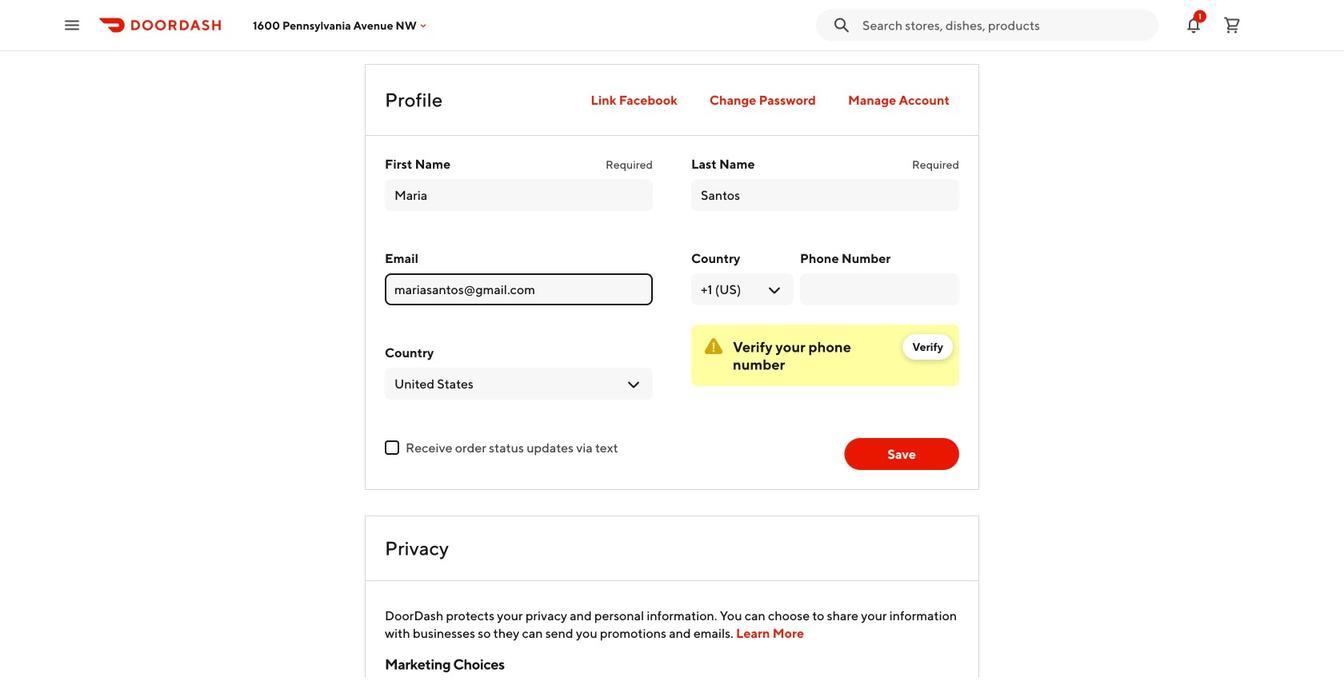 Task type: locate. For each thing, give the bounding box(es) containing it.
0 items, open order cart image
[[1223, 16, 1242, 35]]

open menu image
[[62, 16, 82, 35]]

None email field
[[395, 281, 643, 298]]

status
[[691, 325, 959, 387]]

None text field
[[701, 186, 950, 204]]

None text field
[[395, 186, 643, 204]]

None checkbox
[[385, 441, 399, 455]]



Task type: describe. For each thing, give the bounding box(es) containing it.
Store search: begin typing to search for stores available on DoorDash text field
[[863, 16, 1149, 34]]

notification bell image
[[1184, 16, 1204, 35]]



Task type: vqa. For each thing, say whether or not it's contained in the screenshot.
status
yes



